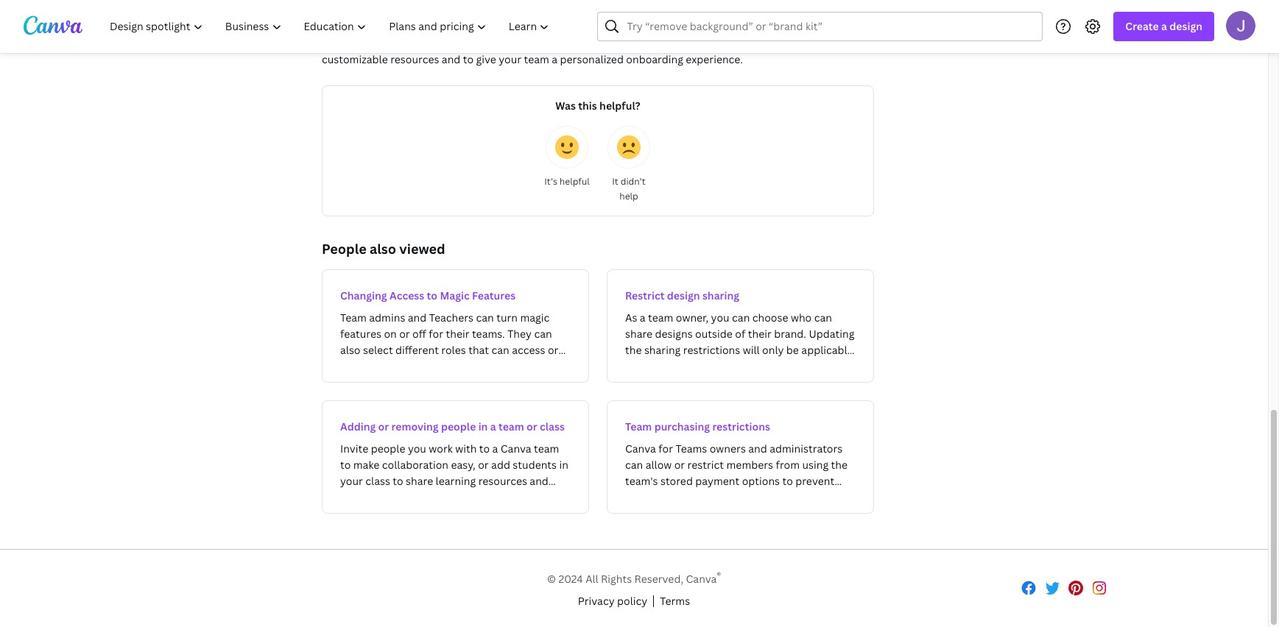 Task type: locate. For each thing, give the bounding box(es) containing it.
personalized
[[560, 52, 624, 66]]

design right create
[[1170, 19, 1203, 33]]

canva
[[686, 572, 717, 586]]

0 vertical spatial design
[[1170, 19, 1203, 33]]

team
[[524, 52, 550, 66], [499, 420, 524, 434]]

it didn't help
[[613, 175, 646, 203]]

a right in
[[491, 420, 496, 434]]

restrict design sharing link
[[607, 270, 875, 383]]

a left personalized
[[552, 52, 558, 66]]

1 horizontal spatial or
[[527, 420, 538, 434]]

©
[[547, 572, 556, 586]]

team inside site for customizable resources and to give your team a personalized onboarding experience.
[[524, 52, 550, 66]]

0 vertical spatial a
[[1162, 19, 1168, 33]]

1 or from the left
[[378, 420, 389, 434]]

to right and
[[463, 52, 474, 66]]

a inside site for customizable resources and to give your team a personalized onboarding experience.
[[552, 52, 558, 66]]

a
[[1162, 19, 1168, 33], [552, 52, 558, 66], [491, 420, 496, 434]]

sharing
[[703, 289, 740, 303]]

🙂 image
[[556, 136, 579, 159]]

1 vertical spatial team
[[499, 420, 524, 434]]

team right in
[[499, 420, 524, 434]]

2024
[[559, 572, 583, 586]]

design inside dropdown button
[[1170, 19, 1203, 33]]

1 horizontal spatial design
[[1170, 19, 1203, 33]]

design
[[1170, 19, 1203, 33], [667, 289, 700, 303]]

also
[[370, 240, 396, 258]]

site for customizable resources and to give your team a personalized onboarding experience.
[[322, 36, 814, 66]]

was
[[556, 99, 576, 113]]

1 horizontal spatial a
[[552, 52, 558, 66]]

changing access to magic features
[[340, 289, 516, 303]]

or right adding
[[378, 420, 389, 434]]

0 vertical spatial to
[[463, 52, 474, 66]]

team right "your"
[[524, 52, 550, 66]]

1 horizontal spatial to
[[463, 52, 474, 66]]

adding
[[340, 420, 376, 434]]

people
[[441, 420, 476, 434]]

class
[[540, 420, 565, 434]]

helpful
[[560, 175, 590, 188]]

create
[[1126, 19, 1160, 33]]

0 vertical spatial team
[[524, 52, 550, 66]]

1 vertical spatial design
[[667, 289, 700, 303]]

team purchasing restrictions link
[[607, 401, 875, 514]]

your
[[499, 52, 522, 66]]

magic
[[440, 289, 470, 303]]

to left magic
[[427, 289, 438, 303]]

privacy policy link
[[578, 594, 648, 610]]

customizable
[[322, 52, 388, 66]]

rights
[[601, 572, 632, 586]]

to
[[463, 52, 474, 66], [427, 289, 438, 303]]

adding or removing people in a team or class
[[340, 420, 565, 434]]

2 horizontal spatial a
[[1162, 19, 1168, 33]]

0 horizontal spatial design
[[667, 289, 700, 303]]

top level navigation element
[[100, 12, 563, 41]]

in
[[479, 420, 488, 434]]

😔 image
[[617, 136, 641, 159]]

1 vertical spatial a
[[552, 52, 558, 66]]

this
[[579, 99, 597, 113]]

0 horizontal spatial to
[[427, 289, 438, 303]]

give
[[476, 52, 497, 66]]

design left sharing at the top of the page
[[667, 289, 700, 303]]

© 2024 all rights reserved, canva ®
[[547, 570, 721, 586]]

0 horizontal spatial a
[[491, 420, 496, 434]]

adding or removing people in a team or class link
[[322, 401, 589, 514]]

or
[[378, 420, 389, 434], [527, 420, 538, 434]]

jacob simon image
[[1227, 11, 1256, 40]]

or left class
[[527, 420, 538, 434]]

privacy
[[578, 594, 615, 608]]

a right create
[[1162, 19, 1168, 33]]

0 horizontal spatial or
[[378, 420, 389, 434]]

viewed
[[400, 240, 446, 258]]



Task type: vqa. For each thing, say whether or not it's contained in the screenshot.
team inside SITE FOR CUSTOMIZABLE RESOURCES AND TO GIVE YOUR TEAM A PERSONALIZED ONBOARDING EXPERIENCE.
yes



Task type: describe. For each thing, give the bounding box(es) containing it.
privacy policy
[[578, 594, 648, 608]]

it's
[[545, 175, 558, 188]]

Try "remove background" or "brand kit" search field
[[627, 13, 1034, 41]]

helpful?
[[600, 99, 641, 113]]

and
[[442, 52, 461, 66]]

restrictions
[[713, 420, 771, 434]]

create a design
[[1126, 19, 1203, 33]]

removing
[[392, 420, 439, 434]]

people
[[322, 240, 367, 258]]

changing access to magic features link
[[322, 270, 589, 383]]

1 vertical spatial to
[[427, 289, 438, 303]]

didn't
[[621, 175, 646, 188]]

create a design button
[[1114, 12, 1215, 41]]

reserved,
[[635, 572, 684, 586]]

it
[[613, 175, 619, 188]]

®
[[717, 570, 721, 581]]

changing
[[340, 289, 387, 303]]

people also viewed
[[322, 240, 446, 258]]

restrict
[[626, 289, 665, 303]]

all
[[586, 572, 599, 586]]

terms
[[660, 594, 691, 608]]

was this helpful?
[[556, 99, 641, 113]]

restrict design sharing
[[626, 289, 740, 303]]

features
[[472, 289, 516, 303]]

help
[[620, 190, 639, 203]]

experience.
[[686, 52, 743, 66]]

site
[[779, 36, 797, 50]]

policy
[[618, 594, 648, 608]]

terms link
[[660, 594, 691, 610]]

team
[[626, 420, 652, 434]]

access
[[390, 289, 425, 303]]

onboarding
[[627, 52, 684, 66]]

a inside dropdown button
[[1162, 19, 1168, 33]]

2 or from the left
[[527, 420, 538, 434]]

purchasing
[[655, 420, 710, 434]]

2 vertical spatial a
[[491, 420, 496, 434]]

it's helpful
[[545, 175, 590, 188]]

team purchasing restrictions
[[626, 420, 771, 434]]

for
[[800, 36, 814, 50]]

resources
[[391, 52, 439, 66]]

to inside site for customizable resources and to give your team a personalized onboarding experience.
[[463, 52, 474, 66]]



